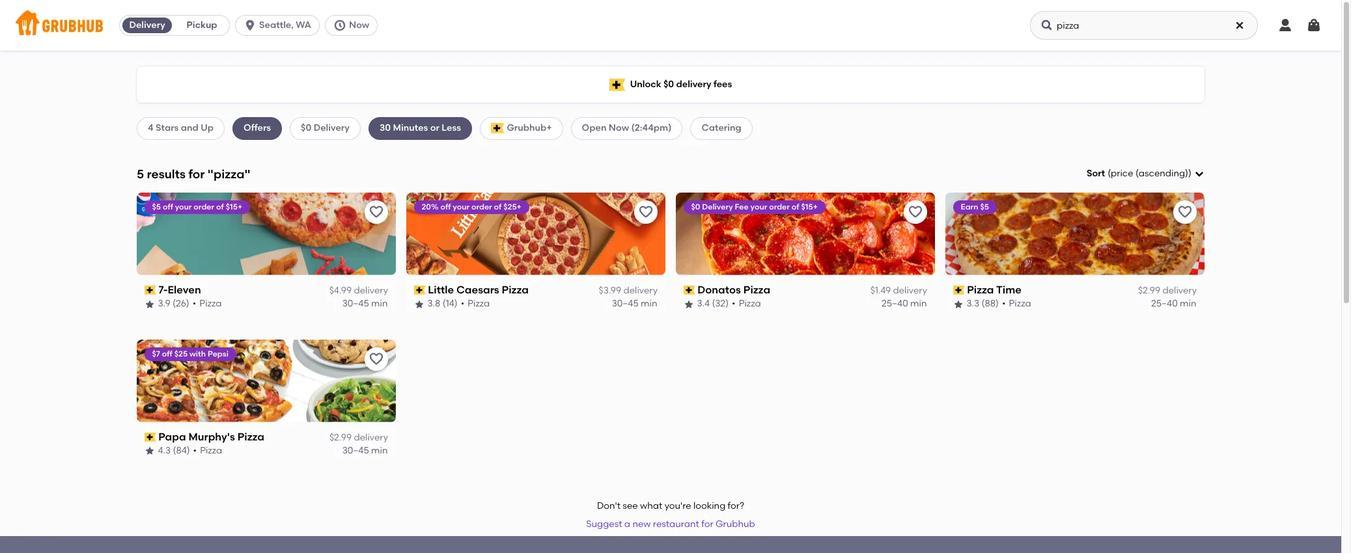 Task type: describe. For each thing, give the bounding box(es) containing it.
sort
[[1087, 168, 1105, 179]]

pepsi
[[208, 349, 229, 359]]

catering
[[702, 123, 742, 134]]

pizza down little caesars pizza
[[468, 299, 490, 310]]

and
[[181, 123, 199, 134]]

$0 delivery fee your order of $15+
[[692, 202, 818, 212]]

for inside button
[[702, 519, 714, 530]]

1 $15+ from the left
[[226, 202, 243, 212]]

$1.49
[[871, 285, 891, 296]]

$0 for $0 delivery
[[301, 123, 311, 134]]

$7 off $25 with pepsi
[[152, 349, 229, 359]]

7-
[[159, 284, 168, 296]]

• for caesars
[[461, 299, 465, 310]]

min for donatos pizza
[[911, 299, 927, 310]]

unlock
[[630, 79, 661, 90]]

donatos pizza
[[698, 284, 771, 296]]

order for eleven
[[194, 202, 215, 212]]

papa murphy's pizza
[[159, 431, 265, 443]]

min for 7-eleven
[[372, 299, 388, 310]]

25–40 for donatos pizza
[[882, 299, 909, 310]]

30 minutes or less
[[380, 123, 461, 134]]

3 order from the left
[[770, 202, 790, 212]]

5 results for "pizza"
[[137, 166, 250, 181]]

grubhub plus flag logo image for grubhub+
[[491, 123, 504, 134]]

30
[[380, 123, 391, 134]]

little caesars pizza logo image
[[406, 193, 666, 275]]

20%
[[422, 202, 439, 212]]

4.3
[[158, 446, 171, 457]]

minutes
[[393, 123, 428, 134]]

offers
[[244, 123, 271, 134]]

restaurant
[[653, 519, 699, 530]]

• pizza for caesars
[[461, 299, 490, 310]]

unlock $0 delivery fees
[[630, 79, 732, 90]]

3.3 (88)
[[967, 299, 999, 310]]

eleven
[[168, 284, 201, 296]]

seattle, wa button
[[235, 15, 325, 36]]

$2.99 delivery for papa murphy's pizza
[[329, 432, 388, 443]]

pickup button
[[175, 15, 229, 36]]

3.9
[[158, 299, 171, 310]]

fee
[[735, 202, 749, 212]]

$7
[[152, 349, 161, 359]]

earn
[[961, 202, 979, 212]]

with
[[190, 349, 206, 359]]

order for caesars
[[472, 202, 492, 212]]

"pizza"
[[208, 166, 250, 181]]

of for caesars
[[494, 202, 502, 212]]

delivery for $0 delivery fee your order of $15+
[[703, 202, 733, 212]]

25–40 min for donatos pizza
[[882, 299, 927, 310]]

grubhub
[[716, 519, 755, 530]]

(32)
[[712, 299, 729, 310]]

svg image inside seattle, wa 'button'
[[244, 19, 257, 32]]

• for eleven
[[193, 299, 197, 310]]

star icon image for 7-eleven
[[145, 299, 155, 310]]

2 $5 from the left
[[981, 202, 990, 212]]

30–45 min for 7-eleven
[[343, 299, 388, 310]]

pizza right donatos
[[744, 284, 771, 296]]

save this restaurant image for donatos pizza
[[908, 204, 923, 220]]

off for 7-
[[163, 202, 173, 212]]

save this restaurant button for little caesars pizza
[[634, 200, 658, 224]]

$1.49 delivery
[[871, 285, 927, 296]]

(26)
[[173, 299, 190, 310]]

pizza down papa murphy's pizza
[[200, 446, 223, 457]]

open
[[582, 123, 607, 134]]

(14)
[[443, 299, 458, 310]]

pizza time logo image
[[946, 193, 1205, 275]]

4 stars and up
[[148, 123, 214, 134]]

price
[[1111, 168, 1134, 179]]

donatos
[[698, 284, 741, 296]]

$2.99 for pizza time
[[1138, 285, 1161, 296]]

seattle, wa
[[259, 20, 311, 31]]

delivery for $0 delivery
[[314, 123, 350, 134]]

off for little
[[441, 202, 451, 212]]

or
[[430, 123, 440, 134]]

min for papa murphy's pizza
[[372, 446, 388, 457]]

3 your from the left
[[751, 202, 768, 212]]

don't see what you're looking for?
[[597, 501, 744, 512]]

$3.99 delivery
[[599, 285, 658, 296]]

papa murphy's pizza logo image
[[137, 340, 396, 422]]

2 horizontal spatial svg image
[[1306, 18, 1322, 33]]

earn $5
[[961, 202, 990, 212]]

subscription pass image for 7-eleven
[[145, 286, 156, 295]]

save this restaurant image for 7-eleven
[[369, 204, 384, 220]]

$5 off your order of $15+
[[152, 202, 243, 212]]

murphy's
[[189, 431, 235, 443]]

delivery for 7-eleven
[[354, 285, 388, 296]]

little caesars pizza
[[428, 284, 529, 296]]

min for pizza time
[[1180, 299, 1197, 310]]

$25
[[175, 349, 188, 359]]

grubhub+
[[507, 123, 552, 134]]

pizza right murphy's at the bottom
[[238, 431, 265, 443]]

4.3 (84)
[[158, 446, 190, 457]]

for?
[[728, 501, 744, 512]]

)
[[1189, 168, 1192, 179]]



Task type: locate. For each thing, give the bounding box(es) containing it.
of
[[217, 202, 224, 212], [494, 202, 502, 212], [792, 202, 800, 212]]

3.8
[[428, 299, 441, 310]]

save this restaurant image for papa murphy's pizza
[[369, 351, 384, 367]]

star icon image left 3.8
[[414, 299, 425, 310]]

now inside 5 results for "pizza" main content
[[609, 123, 629, 134]]

pizza down the time at the right
[[1009, 299, 1032, 310]]

• pizza right (26)
[[193, 299, 222, 310]]

0 horizontal spatial of
[[217, 202, 224, 212]]

little
[[428, 284, 454, 296]]

save this restaurant image
[[908, 204, 923, 220], [1177, 204, 1193, 220], [369, 351, 384, 367]]

$4.99 delivery
[[329, 285, 388, 296]]

subscription pass image for donatos pizza
[[684, 286, 695, 295]]

grubhub plus flag logo image left grubhub+
[[491, 123, 504, 134]]

off down results
[[163, 202, 173, 212]]

subscription pass image for papa murphy's pizza
[[145, 433, 156, 442]]

your down 5 results for "pizza"
[[175, 202, 192, 212]]

• pizza down donatos pizza
[[732, 299, 761, 310]]

off for papa
[[162, 349, 173, 359]]

$2.99 delivery for pizza time
[[1138, 285, 1197, 296]]

2 horizontal spatial of
[[792, 202, 800, 212]]

your for eleven
[[175, 202, 192, 212]]

3 of from the left
[[792, 202, 800, 212]]

0 vertical spatial grubhub plus flag logo image
[[609, 78, 625, 91]]

star icon image left 3.3
[[953, 299, 964, 310]]

25–40 for pizza time
[[1152, 299, 1178, 310]]

$4.99
[[329, 285, 352, 296]]

0 horizontal spatial 25–40
[[882, 299, 909, 310]]

order right fee
[[770, 202, 790, 212]]

1 horizontal spatial svg image
[[1194, 169, 1205, 179]]

for
[[188, 166, 205, 181], [702, 519, 714, 530]]

save this restaurant image for little caesars pizza
[[638, 204, 654, 220]]

1 horizontal spatial $2.99
[[1138, 285, 1161, 296]]

save this restaurant button for donatos pizza
[[904, 200, 927, 224]]

0 horizontal spatial now
[[349, 20, 369, 31]]

delivery for little caesars pizza
[[624, 285, 658, 296]]

svg image
[[1278, 18, 1293, 33], [244, 19, 257, 32], [1041, 19, 1054, 32], [1235, 20, 1245, 31]]

30–45 min
[[343, 299, 388, 310], [612, 299, 658, 310], [343, 446, 388, 457]]

of left $25+
[[494, 202, 502, 212]]

Search for food, convenience, alcohol... search field
[[1030, 11, 1258, 40]]

a
[[624, 519, 630, 530]]

star icon image for pizza time
[[953, 299, 964, 310]]

delivery for pizza time
[[1163, 285, 1197, 296]]

1 vertical spatial now
[[609, 123, 629, 134]]

• right (14)
[[461, 299, 465, 310]]

stars
[[156, 123, 179, 134]]

you're
[[665, 501, 691, 512]]

20% off your order of $25+
[[422, 202, 522, 212]]

open now (2:44pm)
[[582, 123, 672, 134]]

$3.99
[[599, 285, 621, 296]]

1 horizontal spatial $0
[[664, 79, 674, 90]]

1 horizontal spatial now
[[609, 123, 629, 134]]

1 horizontal spatial for
[[702, 519, 714, 530]]

2 horizontal spatial order
[[770, 202, 790, 212]]

0 horizontal spatial 25–40 min
[[882, 299, 927, 310]]

save this restaurant image for pizza time
[[1177, 204, 1193, 220]]

$5 down results
[[152, 202, 161, 212]]

$0 delivery
[[301, 123, 350, 134]]

0 horizontal spatial $5
[[152, 202, 161, 212]]

2 save this restaurant image from the left
[[638, 204, 654, 220]]

1 horizontal spatial of
[[494, 202, 502, 212]]

(ascending)
[[1136, 168, 1189, 179]]

grubhub plus flag logo image for unlock $0 delivery fees
[[609, 78, 625, 91]]

star icon image left '4.3' at the left bottom of the page
[[145, 446, 155, 457]]

delivery left 30 at the top of the page
[[314, 123, 350, 134]]

1 save this restaurant image from the left
[[369, 204, 384, 220]]

None field
[[1087, 167, 1205, 181]]

now right open
[[609, 123, 629, 134]]

7-eleven
[[159, 284, 201, 296]]

order left $25+
[[472, 202, 492, 212]]

min for little caesars pizza
[[641, 299, 658, 310]]

subscription pass image left pizza time
[[953, 286, 965, 295]]

1 horizontal spatial 25–40
[[1152, 299, 1178, 310]]

2 your from the left
[[453, 202, 470, 212]]

subscription pass image left donatos
[[684, 286, 695, 295]]

1 horizontal spatial save this restaurant image
[[638, 204, 654, 220]]

(84)
[[173, 446, 190, 457]]

$2.99 for papa murphy's pizza
[[329, 432, 352, 443]]

0 vertical spatial delivery
[[129, 20, 165, 31]]

• pizza for eleven
[[193, 299, 222, 310]]

0 horizontal spatial grubhub plus flag logo image
[[491, 123, 504, 134]]

$0 for $0 delivery fee your order of $15+
[[692, 202, 701, 212]]

2 horizontal spatial your
[[751, 202, 768, 212]]

1 horizontal spatial grubhub plus flag logo image
[[609, 78, 625, 91]]

see
[[623, 501, 638, 512]]

now
[[349, 20, 369, 31], [609, 123, 629, 134]]

• right (88)
[[1003, 299, 1006, 310]]

5 results for "pizza" main content
[[0, 51, 1342, 554]]

star icon image for donatos pizza
[[684, 299, 694, 310]]

1 of from the left
[[217, 202, 224, 212]]

results
[[147, 166, 186, 181]]

pizza time
[[968, 284, 1022, 296]]

• right the (84)
[[193, 446, 197, 457]]

1 your from the left
[[175, 202, 192, 212]]

(2:44pm)
[[631, 123, 672, 134]]

2 25–40 min from the left
[[1152, 299, 1197, 310]]

svg image inside field
[[1194, 169, 1205, 179]]

seattle,
[[259, 20, 294, 31]]

delivery left fee
[[703, 202, 733, 212]]

off right 20% on the left
[[441, 202, 451, 212]]

subscription pass image for little caesars pizza
[[414, 286, 426, 295]]

0 vertical spatial $0
[[664, 79, 674, 90]]

suggest a new restaurant for grubhub button
[[580, 513, 761, 537]]

2 vertical spatial $0
[[692, 202, 701, 212]]

0 horizontal spatial save this restaurant image
[[369, 204, 384, 220]]

subscription pass image left 7-
[[145, 286, 156, 295]]

7-eleven logo image
[[137, 193, 396, 275]]

1 vertical spatial grubhub plus flag logo image
[[491, 123, 504, 134]]

$25+
[[504, 202, 522, 212]]

0 vertical spatial $2.99
[[1138, 285, 1161, 296]]

$0 right offers at the left of page
[[301, 123, 311, 134]]

delivery
[[676, 79, 712, 90], [354, 285, 388, 296], [624, 285, 658, 296], [893, 285, 927, 296], [1163, 285, 1197, 296], [354, 432, 388, 443]]

25–40
[[882, 299, 909, 310], [1152, 299, 1178, 310]]

3.4
[[697, 299, 710, 310]]

0 horizontal spatial $2.99
[[329, 432, 352, 443]]

4
[[148, 123, 153, 134]]

1 vertical spatial $0
[[301, 123, 311, 134]]

grubhub plus flag logo image
[[609, 78, 625, 91], [491, 123, 504, 134]]

30–45 min for papa murphy's pizza
[[343, 446, 388, 457]]

1 horizontal spatial $2.99 delivery
[[1138, 285, 1197, 296]]

0 horizontal spatial order
[[194, 202, 215, 212]]

none field containing sort
[[1087, 167, 1205, 181]]

0 vertical spatial for
[[188, 166, 205, 181]]

25–40 min
[[882, 299, 927, 310], [1152, 299, 1197, 310]]

grubhub plus flag logo image left unlock
[[609, 78, 625, 91]]

pickup
[[187, 20, 217, 31]]

1 horizontal spatial your
[[453, 202, 470, 212]]

1 horizontal spatial save this restaurant image
[[908, 204, 923, 220]]

subscription pass image left papa
[[145, 433, 156, 442]]

• for murphy's
[[193, 446, 197, 457]]

pizza down donatos pizza
[[739, 299, 761, 310]]

1 $5 from the left
[[152, 202, 161, 212]]

subscription pass image left the little
[[414, 286, 426, 295]]

wa
[[296, 20, 311, 31]]

looking
[[694, 501, 726, 512]]

don't
[[597, 501, 621, 512]]

• pizza for pizza
[[732, 299, 761, 310]]

your
[[175, 202, 192, 212], [453, 202, 470, 212], [751, 202, 768, 212]]

• pizza down papa murphy's pizza
[[193, 446, 223, 457]]

up
[[201, 123, 214, 134]]

star icon image for papa murphy's pizza
[[145, 446, 155, 457]]

$5
[[152, 202, 161, 212], [981, 202, 990, 212]]

$2.99
[[1138, 285, 1161, 296], [329, 432, 352, 443]]

your right 20% on the left
[[453, 202, 470, 212]]

of right fee
[[792, 202, 800, 212]]

1 vertical spatial $2.99
[[329, 432, 352, 443]]

• pizza down caesars
[[461, 299, 490, 310]]

• pizza down the time at the right
[[1003, 299, 1032, 310]]

less
[[442, 123, 461, 134]]

• pizza for murphy's
[[193, 446, 223, 457]]

1 horizontal spatial $5
[[981, 202, 990, 212]]

0 vertical spatial $2.99 delivery
[[1138, 285, 1197, 296]]

1 vertical spatial for
[[702, 519, 714, 530]]

time
[[997, 284, 1022, 296]]

0 horizontal spatial $0
[[301, 123, 311, 134]]

1 25–40 from the left
[[882, 299, 909, 310]]

off
[[163, 202, 173, 212], [441, 202, 451, 212], [162, 349, 173, 359]]

of for eleven
[[217, 202, 224, 212]]

2 horizontal spatial delivery
[[703, 202, 733, 212]]

star icon image
[[145, 299, 155, 310], [414, 299, 425, 310], [684, 299, 694, 310], [953, 299, 964, 310], [145, 446, 155, 457]]

caesars
[[457, 284, 500, 296]]

donatos pizza logo image
[[676, 193, 935, 275]]

1 vertical spatial $2.99 delivery
[[329, 432, 388, 443]]

now button
[[325, 15, 383, 36]]

5
[[137, 166, 144, 181]]

save this restaurant image
[[369, 204, 384, 220], [638, 204, 654, 220]]

0 horizontal spatial save this restaurant image
[[369, 351, 384, 367]]

papa
[[159, 431, 186, 443]]

svg image
[[1306, 18, 1322, 33], [333, 19, 346, 32], [1194, 169, 1205, 179]]

1 25–40 min from the left
[[882, 299, 927, 310]]

save this restaurant button for 7-eleven
[[365, 200, 388, 224]]

pizza right caesars
[[502, 284, 529, 296]]

2 of from the left
[[494, 202, 502, 212]]

svg image inside now 'button'
[[333, 19, 346, 32]]

(88)
[[982, 299, 999, 310]]

30–45 for 7-eleven
[[343, 299, 369, 310]]

1 horizontal spatial order
[[472, 202, 492, 212]]

delivery for papa murphy's pizza
[[354, 432, 388, 443]]

sort ( price (ascending) )
[[1087, 168, 1192, 179]]

fees
[[714, 79, 732, 90]]

2 $15+ from the left
[[802, 202, 818, 212]]

subscription pass image for pizza time
[[953, 286, 965, 295]]

your right fee
[[751, 202, 768, 212]]

$0 left fee
[[692, 202, 701, 212]]

for down looking
[[702, 519, 714, 530]]

delivery for donatos pizza
[[893, 285, 927, 296]]

suggest
[[586, 519, 622, 530]]

1 horizontal spatial $15+
[[802, 202, 818, 212]]

1 order from the left
[[194, 202, 215, 212]]

3.3
[[967, 299, 980, 310]]

pizza
[[502, 284, 529, 296], [744, 284, 771, 296], [968, 284, 994, 296], [200, 299, 222, 310], [468, 299, 490, 310], [739, 299, 761, 310], [1009, 299, 1032, 310], [238, 431, 265, 443], [200, 446, 223, 457]]

1 horizontal spatial delivery
[[314, 123, 350, 134]]

• right (26)
[[193, 299, 197, 310]]

now inside 'button'
[[349, 20, 369, 31]]

pizza up the 3.3 (88)
[[968, 284, 994, 296]]

0 horizontal spatial for
[[188, 166, 205, 181]]

3.8 (14)
[[428, 299, 458, 310]]

delivery button
[[120, 15, 175, 36]]

save this restaurant button for pizza time
[[1174, 200, 1197, 224]]

off right $7
[[162, 349, 173, 359]]

30–45 for little caesars pizza
[[612, 299, 639, 310]]

pizza right (26)
[[200, 299, 222, 310]]

subscription pass image
[[145, 286, 156, 295], [414, 286, 426, 295], [684, 286, 695, 295], [953, 286, 965, 295], [145, 433, 156, 442]]

main navigation navigation
[[0, 0, 1342, 51]]

star icon image left 3.4
[[684, 299, 694, 310]]

1 vertical spatial delivery
[[314, 123, 350, 134]]

0 horizontal spatial svg image
[[333, 19, 346, 32]]

$15+
[[226, 202, 243, 212], [802, 202, 818, 212]]

what
[[640, 501, 663, 512]]

25–40 min for pizza time
[[1152, 299, 1197, 310]]

$0 right unlock
[[664, 79, 674, 90]]

0 horizontal spatial $15+
[[226, 202, 243, 212]]

none field inside 5 results for "pizza" main content
[[1087, 167, 1205, 181]]

$0
[[664, 79, 674, 90], [301, 123, 311, 134], [692, 202, 701, 212]]

star icon image for little caesars pizza
[[414, 299, 425, 310]]

0 horizontal spatial delivery
[[129, 20, 165, 31]]

for right results
[[188, 166, 205, 181]]

3.9 (26)
[[158, 299, 190, 310]]

2 vertical spatial delivery
[[703, 202, 733, 212]]

new
[[633, 519, 651, 530]]

• pizza for time
[[1003, 299, 1032, 310]]

of down "pizza"
[[217, 202, 224, 212]]

0 vertical spatial now
[[349, 20, 369, 31]]

• for pizza
[[732, 299, 736, 310]]

save this restaurant button for papa murphy's pizza
[[365, 348, 388, 371]]

order down 5 results for "pizza"
[[194, 202, 215, 212]]

2 25–40 from the left
[[1152, 299, 1178, 310]]

star icon image left 3.9
[[145, 299, 155, 310]]

0 horizontal spatial your
[[175, 202, 192, 212]]

• pizza
[[193, 299, 222, 310], [461, 299, 490, 310], [732, 299, 761, 310], [1003, 299, 1032, 310], [193, 446, 223, 457]]

• right "(32)" at the right bottom of page
[[732, 299, 736, 310]]

2 order from the left
[[472, 202, 492, 212]]

delivery
[[129, 20, 165, 31], [314, 123, 350, 134], [703, 202, 733, 212]]

30–45 min for little caesars pizza
[[612, 299, 658, 310]]

your for caesars
[[453, 202, 470, 212]]

suggest a new restaurant for grubhub
[[586, 519, 755, 530]]

delivery left pickup
[[129, 20, 165, 31]]

now right wa
[[349, 20, 369, 31]]

2 horizontal spatial $0
[[692, 202, 701, 212]]

1 horizontal spatial 25–40 min
[[1152, 299, 1197, 310]]

2 horizontal spatial save this restaurant image
[[1177, 204, 1193, 220]]

30–45 for papa murphy's pizza
[[343, 446, 369, 457]]

•
[[193, 299, 197, 310], [461, 299, 465, 310], [732, 299, 736, 310], [1003, 299, 1006, 310], [193, 446, 197, 457]]

3.4 (32)
[[697, 299, 729, 310]]

0 horizontal spatial $2.99 delivery
[[329, 432, 388, 443]]

$5 right earn
[[981, 202, 990, 212]]

• for time
[[1003, 299, 1006, 310]]

(
[[1108, 168, 1111, 179]]

delivery inside button
[[129, 20, 165, 31]]



Task type: vqa. For each thing, say whether or not it's contained in the screenshot.


